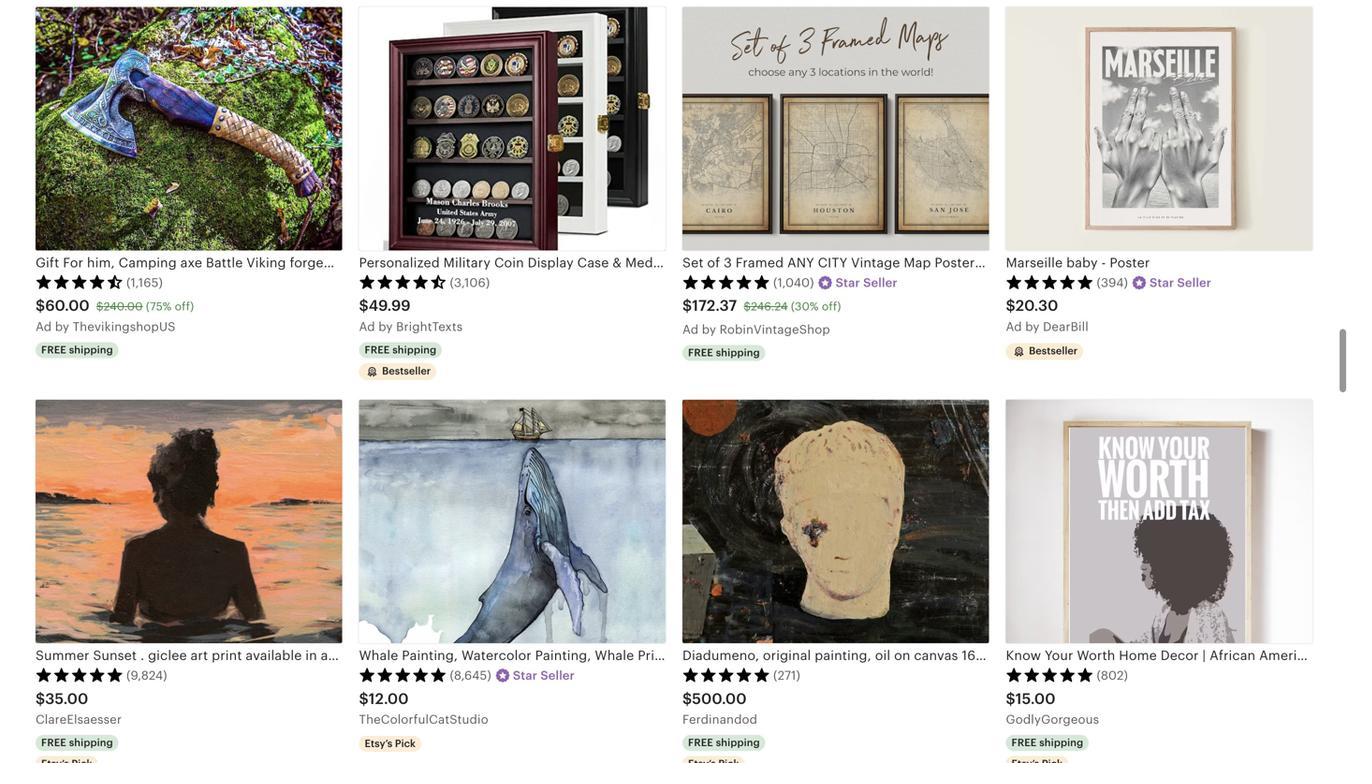 Task type: describe. For each thing, give the bounding box(es) containing it.
print
[[212, 648, 242, 663]]

172.37
[[692, 298, 737, 314]]

free shipping down $ 49.99 a d b y brighttexts
[[365, 344, 437, 356]]

d inside '$ 20.30 a d b y dearbill'
[[1015, 320, 1022, 334]]

(394)
[[1097, 276, 1129, 290]]

ferdinandod
[[683, 713, 758, 727]]

painting,
[[815, 648, 872, 663]]

off) for 60.00
[[175, 300, 194, 313]]

diadumeno, original painting, oil on canvas 16x20inch
[[683, 648, 1028, 663]]

d inside $ 60.00 $ 240.00 (75% off) a d b y thevikingshopus
[[44, 320, 52, 334]]

marseille baby - poster image
[[1006, 7, 1313, 251]]

(271)
[[774, 669, 801, 683]]

y inside '$ 20.30 a d b y dearbill'
[[1033, 320, 1040, 334]]

35.00
[[45, 691, 88, 707]]

b inside '$ 20.30 a d b y dearbill'
[[1026, 320, 1034, 334]]

$ 60.00 $ 240.00 (75% off) a d b y thevikingshopus
[[36, 298, 194, 334]]

free for 500.00
[[688, 737, 714, 749]]

4.5 out of 5 stars image for brighttexts
[[359, 275, 447, 290]]

$ 49.99 a d b y brighttexts
[[359, 298, 463, 334]]

godlygorgeous
[[1006, 713, 1100, 727]]

robinvintageshop
[[720, 322, 831, 337]]

500.00
[[692, 691, 747, 707]]

art
[[191, 648, 208, 663]]

$ for 35.00
[[36, 691, 45, 707]]

in
[[306, 648, 317, 663]]

a inside '$ 20.30 a d b y dearbill'
[[1006, 320, 1015, 334]]

free for 35.00
[[41, 737, 66, 749]]

a inside $ 49.99 a d b y brighttexts
[[359, 320, 368, 334]]

on
[[894, 648, 911, 663]]

d inside $ 49.99 a d b y brighttexts
[[367, 320, 375, 334]]

available
[[246, 648, 302, 663]]

whale painting, watercolor painting, whale print, whale and boat, whale art, whale nursery, humpback whale, print titled, "fathoms below" image
[[359, 400, 666, 644]]

5 out of 5 stars image up 172.37
[[683, 275, 771, 290]]

-
[[1102, 255, 1107, 270]]

baby
[[1067, 255, 1098, 270]]

marseille baby - poster
[[1006, 255, 1151, 270]]

(30%
[[791, 300, 819, 313]]

1 horizontal spatial star seller
[[836, 276, 898, 290]]

off) for 172.37
[[822, 300, 842, 313]]

16x20inch
[[962, 648, 1028, 663]]

shipping for 15.00
[[1040, 737, 1084, 749]]

diadumeno, original painting, oil on canvas 16x20inch image
[[683, 400, 990, 644]]

dearbill
[[1043, 320, 1089, 334]]

$ 35.00 clareelsaesser
[[36, 691, 122, 727]]

original
[[763, 648, 811, 663]]

.
[[140, 648, 144, 663]]

15.00
[[1016, 691, 1056, 707]]

0 vertical spatial bestseller
[[1029, 345, 1078, 357]]

(9,824)
[[126, 669, 167, 683]]

etsy's
[[365, 738, 393, 750]]

pick
[[395, 738, 416, 750]]

free for 60.00
[[41, 344, 66, 356]]

know your worth home decor | african american art | interior design | black art | boss woman gift image
[[1006, 400, 1313, 644]]

y inside $ 60.00 $ 240.00 (75% off) a d b y thevikingshopus
[[63, 320, 69, 334]]

60.00
[[45, 298, 90, 314]]

seller for 20.30
[[1178, 276, 1212, 290]]

4.5 out of 5 stars image for thevikingshopus
[[36, 275, 124, 290]]

y inside $ 49.99 a d b y brighttexts
[[386, 320, 393, 334]]

240.00
[[104, 300, 143, 313]]

$ 12.00 thecolorfulcatstudio
[[359, 691, 489, 727]]

etsy's pick
[[365, 738, 416, 750]]

summer sunset .  giclee art print available in all sizes image
[[36, 400, 342, 644]]

5 out of 5 stars image for 20.30
[[1006, 275, 1094, 290]]

5 out of 5 stars image for 35.00
[[36, 668, 124, 682]]

1 horizontal spatial seller
[[864, 276, 898, 290]]

(1,165)
[[126, 276, 163, 290]]

y down 172.37
[[710, 322, 717, 337]]

(8,645)
[[450, 669, 492, 683]]

summer sunset .  giclee art print available in all sizes
[[36, 648, 370, 663]]

$ for 49.99
[[359, 298, 369, 314]]

gift for him, camping axe battle viking forged birthday gift ,anniversary gifts ,custom and personalized gift, art gift .battle throwing axe image
[[36, 7, 342, 251]]

all
[[321, 648, 336, 663]]

1 horizontal spatial star
[[836, 276, 861, 290]]

shipping for 60.00
[[69, 344, 113, 356]]

shipping for 35.00
[[69, 737, 113, 749]]



Task type: locate. For each thing, give the bounding box(es) containing it.
clareelsaesser
[[36, 713, 122, 727]]

seller for 12.00
[[541, 669, 575, 683]]

free shipping for 15.00
[[1012, 737, 1084, 749]]

$ for 12.00
[[359, 691, 369, 707]]

2 horizontal spatial star
[[1150, 276, 1175, 290]]

b
[[55, 320, 63, 334], [379, 320, 387, 334], [1026, 320, 1034, 334], [702, 322, 710, 337]]

$ inside $ 172.37 $ 246.24 (30% off)
[[744, 300, 751, 313]]

star down poster
[[1150, 276, 1175, 290]]

5 out of 5 stars image for 500.00
[[683, 668, 771, 682]]

a inside $ 60.00 $ 240.00 (75% off) a d b y thevikingshopus
[[36, 320, 44, 334]]

poster
[[1110, 255, 1151, 270]]

seller right "(8,645)"
[[541, 669, 575, 683]]

$ inside $ 12.00 thecolorfulcatstudio
[[359, 691, 369, 707]]

$
[[36, 298, 45, 314], [359, 298, 369, 314], [683, 298, 692, 314], [1006, 298, 1016, 314], [96, 300, 104, 313], [744, 300, 751, 313], [36, 691, 45, 707], [359, 691, 369, 707], [683, 691, 692, 707], [1006, 691, 1016, 707]]

$ for 20.30
[[1006, 298, 1016, 314]]

$ for 500.00
[[683, 691, 692, 707]]

bestseller down brighttexts
[[382, 365, 431, 377]]

d down 60.00
[[44, 320, 52, 334]]

sunset
[[93, 648, 137, 663]]

sizes
[[339, 648, 370, 663]]

(3,106)
[[450, 276, 490, 290]]

star seller right "(8,645)"
[[513, 669, 575, 683]]

0 horizontal spatial bestseller
[[382, 365, 431, 377]]

free down 49.99
[[365, 344, 390, 356]]

a d b y robinvintageshop
[[683, 322, 831, 337]]

d
[[44, 320, 52, 334], [367, 320, 375, 334], [1015, 320, 1022, 334], [691, 322, 699, 337]]

set of 3 framed any city vintage map posters - framed premium canvas - personalized retro map prints (set of 3), custom locations | cu04 image
[[683, 7, 990, 251]]

star for 20.30
[[1150, 276, 1175, 290]]

$ inside '$ 20.30 a d b y dearbill'
[[1006, 298, 1016, 314]]

star seller for 12.00
[[513, 669, 575, 683]]

49.99
[[369, 298, 411, 314]]

1 vertical spatial bestseller
[[382, 365, 431, 377]]

2 off) from the left
[[822, 300, 842, 313]]

seller
[[864, 276, 898, 290], [1178, 276, 1212, 290], [541, 669, 575, 683]]

5 out of 5 stars image down summer
[[36, 668, 124, 682]]

$ for 60.00
[[36, 298, 45, 314]]

free shipping for 60.00
[[41, 344, 113, 356]]

4.5 out of 5 stars image up 49.99
[[359, 275, 447, 290]]

a left "thevikingshopus"
[[36, 320, 44, 334]]

12.00
[[369, 691, 409, 707]]

1 off) from the left
[[175, 300, 194, 313]]

$ 20.30 a d b y dearbill
[[1006, 298, 1089, 334]]

$ inside $ 15.00 godlygorgeous
[[1006, 691, 1016, 707]]

(75%
[[146, 300, 172, 313]]

1 horizontal spatial 4.5 out of 5 stars image
[[359, 275, 447, 290]]

shipping down godlygorgeous
[[1040, 737, 1084, 749]]

marseille
[[1006, 255, 1063, 270]]

off) inside $ 172.37 $ 246.24 (30% off)
[[822, 300, 842, 313]]

personalized military coin display case & medal display - customizable glass display case - coin holders for collectors - lockable case image
[[359, 7, 666, 251]]

free down 172.37
[[688, 347, 714, 359]]

thecolorfulcatstudio
[[359, 713, 489, 727]]

free shipping down clareelsaesser
[[41, 737, 113, 749]]

b down 49.99
[[379, 320, 387, 334]]

diadumeno,
[[683, 648, 760, 663]]

a
[[36, 320, 44, 334], [359, 320, 368, 334], [1006, 320, 1015, 334], [683, 322, 691, 337]]

y
[[63, 320, 69, 334], [386, 320, 393, 334], [1033, 320, 1040, 334], [710, 322, 717, 337]]

shipping down ferdinandod
[[716, 737, 760, 749]]

free shipping for 35.00
[[41, 737, 113, 749]]

free down godlygorgeous
[[1012, 737, 1037, 749]]

free shipping down ferdinandod
[[688, 737, 760, 749]]

free shipping
[[41, 344, 113, 356], [365, 344, 437, 356], [688, 347, 760, 359], [41, 737, 113, 749], [688, 737, 760, 749], [1012, 737, 1084, 749]]

$ inside $ 35.00 clareelsaesser
[[36, 691, 45, 707]]

b down 60.00
[[55, 320, 63, 334]]

free for 15.00
[[1012, 737, 1037, 749]]

$ inside $ 500.00 ferdinandod
[[683, 691, 692, 707]]

shipping down a d b y robinvintageshop
[[716, 347, 760, 359]]

1 horizontal spatial bestseller
[[1029, 345, 1078, 357]]

y down 20.30
[[1033, 320, 1040, 334]]

star seller for 20.30
[[1150, 276, 1212, 290]]

b inside $ 60.00 $ 240.00 (75% off) a d b y thevikingshopus
[[55, 320, 63, 334]]

5 out of 5 stars image for 15.00
[[1006, 668, 1094, 682]]

5 out of 5 stars image
[[683, 275, 771, 290], [1006, 275, 1094, 290], [36, 668, 124, 682], [359, 668, 447, 682], [683, 668, 771, 682], [1006, 668, 1094, 682]]

free down 60.00
[[41, 344, 66, 356]]

off) inside $ 60.00 $ 240.00 (75% off) a d b y thevikingshopus
[[175, 300, 194, 313]]

y down 49.99
[[386, 320, 393, 334]]

$ for 15.00
[[1006, 691, 1016, 707]]

summer
[[36, 648, 89, 663]]

oil
[[875, 648, 891, 663]]

bestseller
[[1029, 345, 1078, 357], [382, 365, 431, 377]]

$ inside $ 49.99 a d b y brighttexts
[[359, 298, 369, 314]]

giclee
[[148, 648, 187, 663]]

4.5 out of 5 stars image up 60.00
[[36, 275, 124, 290]]

a down $ 172.37 $ 246.24 (30% off)
[[683, 322, 691, 337]]

5 out of 5 stars image up 15.00
[[1006, 668, 1094, 682]]

free shipping for 500.00
[[688, 737, 760, 749]]

star seller right (1,040)
[[836, 276, 898, 290]]

shipping down "thevikingshopus"
[[69, 344, 113, 356]]

1 horizontal spatial off)
[[822, 300, 842, 313]]

246.24
[[751, 300, 788, 313]]

0 horizontal spatial star
[[513, 669, 538, 683]]

off) right (30%
[[822, 300, 842, 313]]

$ 172.37 $ 246.24 (30% off)
[[683, 298, 842, 314]]

star
[[836, 276, 861, 290], [1150, 276, 1175, 290], [513, 669, 538, 683]]

d down 49.99
[[367, 320, 375, 334]]

shipping
[[69, 344, 113, 356], [393, 344, 437, 356], [716, 347, 760, 359], [69, 737, 113, 749], [716, 737, 760, 749], [1040, 737, 1084, 749]]

seller right (1,040)
[[864, 276, 898, 290]]

free shipping down a d b y robinvintageshop
[[688, 347, 760, 359]]

b down 20.30
[[1026, 320, 1034, 334]]

a left brighttexts
[[359, 320, 368, 334]]

5 out of 5 stars image for 12.00
[[359, 668, 447, 682]]

1 4.5 out of 5 stars image from the left
[[36, 275, 124, 290]]

$ for 172.37
[[683, 298, 692, 314]]

5 out of 5 stars image up '12.00'
[[359, 668, 447, 682]]

off)
[[175, 300, 194, 313], [822, 300, 842, 313]]

star seller down poster
[[1150, 276, 1212, 290]]

brighttexts
[[396, 320, 463, 334]]

star seller
[[836, 276, 898, 290], [1150, 276, 1212, 290], [513, 669, 575, 683]]

5 out of 5 stars image down diadumeno,
[[683, 668, 771, 682]]

star right (1,040)
[[836, 276, 861, 290]]

canvas
[[914, 648, 959, 663]]

star for 12.00
[[513, 669, 538, 683]]

(1,040)
[[774, 276, 814, 290]]

0 horizontal spatial 4.5 out of 5 stars image
[[36, 275, 124, 290]]

4.5 out of 5 stars image
[[36, 275, 124, 290], [359, 275, 447, 290]]

thevikingshopus
[[73, 320, 176, 334]]

shipping for 500.00
[[716, 737, 760, 749]]

shipping down brighttexts
[[393, 344, 437, 356]]

free
[[41, 344, 66, 356], [365, 344, 390, 356], [688, 347, 714, 359], [41, 737, 66, 749], [688, 737, 714, 749], [1012, 737, 1037, 749]]

$ 500.00 ferdinandod
[[683, 691, 758, 727]]

0 horizontal spatial off)
[[175, 300, 194, 313]]

a left dearbill
[[1006, 320, 1015, 334]]

seller right (394)
[[1178, 276, 1212, 290]]

2 horizontal spatial star seller
[[1150, 276, 1212, 290]]

star right "(8,645)"
[[513, 669, 538, 683]]

(802)
[[1097, 669, 1129, 683]]

$ 15.00 godlygorgeous
[[1006, 691, 1100, 727]]

b down 172.37
[[702, 322, 710, 337]]

free down ferdinandod
[[688, 737, 714, 749]]

b inside $ 49.99 a d b y brighttexts
[[379, 320, 387, 334]]

off) right (75%
[[175, 300, 194, 313]]

0 horizontal spatial seller
[[541, 669, 575, 683]]

2 horizontal spatial seller
[[1178, 276, 1212, 290]]

free shipping down 60.00
[[41, 344, 113, 356]]

2 4.5 out of 5 stars image from the left
[[359, 275, 447, 290]]

y down 60.00
[[63, 320, 69, 334]]

bestseller down dearbill
[[1029, 345, 1078, 357]]

shipping down clareelsaesser
[[69, 737, 113, 749]]

d down 172.37
[[691, 322, 699, 337]]

5 out of 5 stars image down marseille
[[1006, 275, 1094, 290]]

20.30
[[1016, 298, 1059, 314]]

free shipping down godlygorgeous
[[1012, 737, 1084, 749]]

free down clareelsaesser
[[41, 737, 66, 749]]

d down 20.30
[[1015, 320, 1022, 334]]

0 horizontal spatial star seller
[[513, 669, 575, 683]]



Task type: vqa. For each thing, say whether or not it's contained in the screenshot.
the Etsy's
yes



